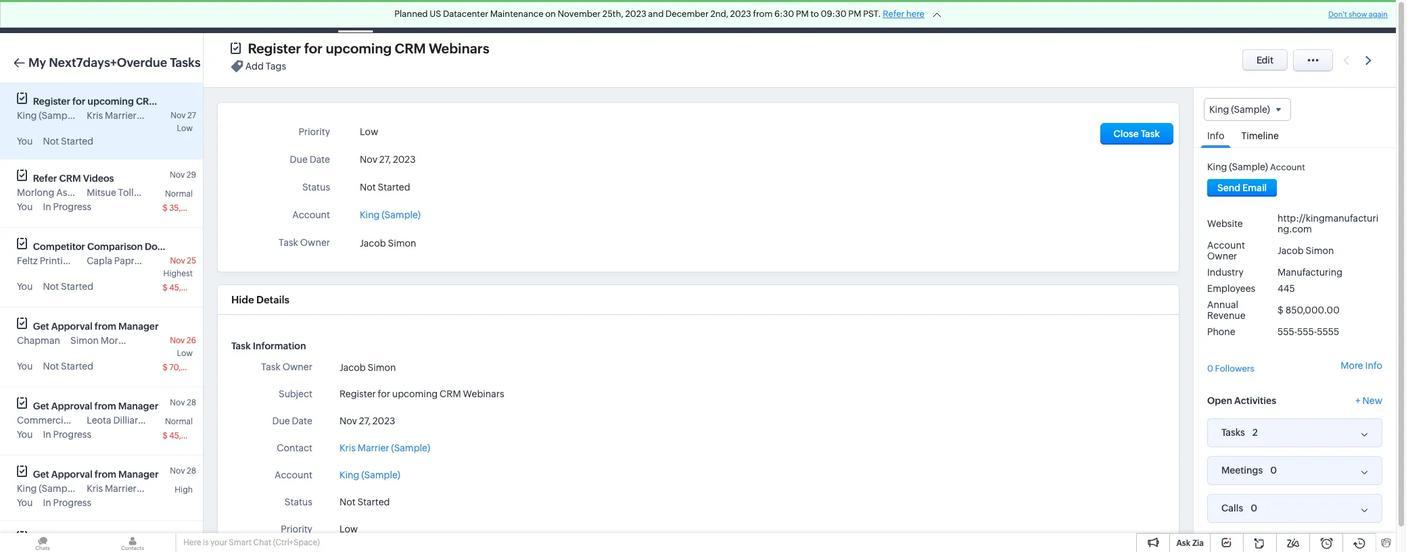 Task type: describe. For each thing, give the bounding box(es) containing it.
hide details
[[231, 294, 289, 306]]

0 horizontal spatial 0
[[1207, 364, 1213, 374]]

nov inside register for upcoming crm webinars nov 27
[[171, 111, 186, 120]]

meetings link
[[378, 0, 441, 33]]

don't show again
[[1328, 10, 1388, 18]]

progress for associates
[[53, 202, 91, 212]]

(ctrl+space)
[[273, 538, 320, 548]]

information
[[253, 341, 306, 352]]

tollner
[[118, 187, 148, 198]]

don't
[[1328, 10, 1347, 18]]

$ 70,000.00
[[162, 363, 210, 373]]

ng.com
[[1278, 224, 1312, 235]]

0 vertical spatial due date
[[290, 154, 330, 165]]

subject
[[279, 389, 312, 400]]

feltz printing service
[[17, 256, 109, 266]]

1 horizontal spatial calls
[[1221, 503, 1243, 514]]

25
[[187, 256, 196, 266]]

search element
[[1191, 0, 1219, 33]]

nov inside get apporval from manager nov 26
[[170, 336, 185, 346]]

get apporval from manager nov 26
[[33, 321, 196, 346]]

associates
[[56, 187, 103, 198]]

0 vertical spatial priority
[[299, 126, 330, 137]]

timeline
[[1241, 131, 1279, 141]]

service
[[76, 256, 109, 266]]

not for competitor comparison document
[[43, 281, 59, 292]]

refer here link
[[883, 9, 924, 19]]

competitor comparison document nov 25
[[33, 241, 196, 266]]

upcoming up kris marrier (sample) link
[[392, 389, 438, 400]]

account owner
[[1207, 240, 1245, 262]]

marketplace element
[[1272, 0, 1300, 33]]

in for morlong
[[43, 202, 51, 212]]

not for register for upcoming crm webinars
[[43, 136, 59, 147]]

marrier for register for upcoming crm webinars
[[105, 110, 136, 121]]

5555
[[1317, 327, 1339, 338]]

in for commercial
[[43, 429, 51, 440]]

mitsue tollner (sample)
[[87, 187, 189, 198]]

smart
[[229, 538, 252, 548]]

account inside king (sample) account
[[1270, 162, 1305, 173]]

products link
[[602, 0, 663, 33]]

close
[[1114, 129, 1139, 139]]

45,000.00 for capla paprocki (sample)
[[169, 283, 211, 293]]

manager for get apporval from manager nov 26
[[118, 321, 159, 332]]

0 for meetings
[[1270, 465, 1277, 476]]

not started for upcoming
[[43, 136, 93, 147]]

normal for mitsue tollner (sample)
[[165, 189, 193, 199]]

1 vertical spatial 27,
[[359, 416, 371, 427]]

open activities
[[1207, 395, 1276, 406]]

activities
[[1234, 395, 1276, 406]]

get for get apporval from manager
[[33, 469, 49, 480]]

0 vertical spatial task owner
[[279, 237, 330, 248]]

don't show again link
[[1328, 10, 1388, 18]]

09:30
[[821, 9, 847, 19]]

1 vertical spatial king (sample) link
[[360, 206, 421, 220]]

1 vertical spatial task owner
[[261, 362, 312, 373]]

started for upcoming
[[61, 136, 93, 147]]

1 pm from the left
[[796, 9, 809, 19]]

signals element
[[1219, 0, 1244, 33]]

close task
[[1114, 129, 1160, 139]]

marrier for get apporval from manager
[[105, 484, 136, 494]]

1 vertical spatial kris marrier (sample)
[[339, 443, 430, 454]]

28 for kris marrier (sample)
[[187, 467, 196, 476]]

revenue
[[1207, 311, 1246, 321]]

kris marrier (sample) for get apporval from manager
[[87, 484, 177, 494]]

task inside close task link
[[1141, 129, 1160, 139]]

1 vertical spatial kris
[[339, 443, 356, 454]]

comparison
[[87, 241, 143, 252]]

27
[[187, 111, 196, 120]]

task up details
[[279, 237, 298, 248]]

employees
[[1207, 284, 1255, 294]]

0 vertical spatial calls
[[452, 11, 473, 22]]

commercial press
[[17, 415, 96, 426]]

chat
[[253, 538, 271, 548]]

get for get approval from manager
[[33, 401, 49, 412]]

2
[[1252, 427, 1258, 438]]

your
[[210, 538, 227, 548]]

http://kingmanufacturi
[[1278, 213, 1378, 224]]

enterprise-
[[1077, 6, 1121, 16]]

followers
[[1215, 364, 1254, 374]]

2 pm from the left
[[848, 9, 861, 19]]

simon morasca (sample)
[[70, 335, 179, 346]]

purchase
[[805, 11, 845, 22]]

approval
[[51, 401, 92, 412]]

edit button
[[1242, 49, 1288, 71]]

45,000.00 for leota dilliard (sample)
[[169, 431, 211, 441]]

2nd,
[[710, 9, 728, 19]]

+
[[1356, 395, 1361, 406]]

website
[[1207, 219, 1243, 229]]

nov inside competitor comparison document nov 25
[[170, 256, 185, 266]]

task down task information
[[261, 362, 281, 373]]

2 vertical spatial register for upcoming crm webinars
[[33, 535, 202, 546]]

timeline link
[[1235, 121, 1286, 148]]

apporval for get apporval from manager nov 26
[[51, 321, 93, 332]]

dilliard
[[113, 415, 144, 426]]

setup element
[[1300, 0, 1327, 33]]

1 555- from the left
[[1278, 327, 1297, 338]]

0 horizontal spatial refer
[[33, 173, 57, 184]]

in progress for (sample)
[[43, 498, 91, 509]]

in progress for associates
[[43, 202, 91, 212]]

555-555-5555
[[1278, 327, 1339, 338]]

upcoming down get apporval from manager
[[87, 535, 134, 546]]

morasca
[[101, 335, 138, 346]]

leota
[[87, 415, 111, 426]]

upgrade
[[1088, 17, 1127, 26]]

2 555- from the left
[[1297, 327, 1317, 338]]

orders for sales orders
[[753, 11, 783, 22]]

0 vertical spatial due
[[290, 154, 308, 165]]

from for get apporval from manager nov 26
[[95, 321, 116, 332]]

28 for leota dilliard (sample)
[[187, 398, 196, 408]]

$ 45,000.00 for leota dilliard (sample)
[[162, 431, 211, 441]]

next record image
[[1365, 56, 1374, 65]]

purchase orders
[[805, 11, 877, 22]]

0 vertical spatial tasks
[[170, 55, 201, 70]]

$ 850,000.00
[[1278, 305, 1340, 316]]

nov 28 for leota dilliard (sample)
[[170, 398, 196, 408]]

850,000.00
[[1285, 305, 1340, 316]]

1 vertical spatial meetings
[[1221, 465, 1263, 476]]

get for get apporval from manager nov 26
[[33, 321, 49, 332]]

0 vertical spatial 27,
[[379, 154, 391, 165]]

competitor
[[33, 241, 85, 252]]

analytics link
[[540, 0, 602, 33]]

0 vertical spatial info
[[1207, 131, 1224, 141]]

and
[[648, 9, 664, 19]]

chats image
[[0, 534, 85, 553]]

king inside field
[[1209, 104, 1229, 115]]

annual revenue
[[1207, 300, 1246, 321]]

again
[[1369, 10, 1388, 18]]

6:30
[[774, 9, 794, 19]]

commercial
[[17, 415, 71, 426]]

add tags
[[245, 61, 286, 72]]

create menu image
[[1158, 0, 1191, 33]]

$ for simon morasca (sample)
[[162, 363, 168, 373]]

mitsue
[[87, 187, 116, 198]]

not for get apporval from manager
[[43, 361, 59, 372]]



Task type: vqa. For each thing, say whether or not it's contained in the screenshot.
Orders for Purchase Orders
yes



Task type: locate. For each thing, give the bounding box(es) containing it.
1 vertical spatial refer
[[33, 173, 57, 184]]

in for king
[[43, 498, 51, 509]]

1 you from the top
[[17, 136, 33, 147]]

1 vertical spatial marrier
[[358, 443, 389, 454]]

here
[[183, 538, 201, 548]]

info down king (sample) field
[[1207, 131, 1224, 141]]

2 vertical spatial in
[[43, 498, 51, 509]]

0 vertical spatial owner
[[300, 237, 330, 248]]

more
[[1341, 361, 1363, 372]]

2 vertical spatial kris
[[87, 484, 103, 494]]

crm inside register for upcoming crm webinars nov 27
[[136, 96, 158, 107]]

1 vertical spatial register for upcoming crm webinars
[[339, 389, 504, 400]]

2023
[[625, 9, 646, 19], [730, 9, 751, 19], [393, 154, 416, 165], [373, 416, 395, 427]]

0 horizontal spatial tasks
[[170, 55, 201, 70]]

0 vertical spatial in progress
[[43, 202, 91, 212]]

videos
[[83, 173, 114, 184]]

2 horizontal spatial 0
[[1270, 465, 1277, 476]]

0 horizontal spatial info
[[1207, 131, 1224, 141]]

status
[[302, 182, 330, 193], [285, 497, 312, 508]]

due
[[290, 154, 308, 165], [272, 416, 290, 427]]

products
[[613, 11, 652, 22]]

28
[[187, 398, 196, 408], [187, 467, 196, 476]]

1 vertical spatial 45,000.00
[[169, 431, 211, 441]]

manufacturing
[[1278, 267, 1343, 278]]

details
[[256, 294, 289, 306]]

started for document
[[61, 281, 93, 292]]

1 vertical spatial tasks
[[1221, 428, 1245, 438]]

in progress
[[43, 202, 91, 212], [43, 429, 91, 440], [43, 498, 91, 509]]

open
[[1207, 395, 1232, 406]]

you up chats 'image'
[[17, 498, 33, 509]]

$ 45,000.00 for capla paprocki (sample)
[[162, 283, 211, 293]]

http://kingmanufacturi ng.com
[[1278, 213, 1378, 235]]

paprocki
[[114, 256, 153, 266]]

0 vertical spatial king (sample) link
[[1207, 162, 1268, 173]]

0 vertical spatial nov 28
[[170, 398, 196, 408]]

26
[[187, 336, 196, 346]]

1 vertical spatial normal
[[165, 417, 193, 427]]

1 vertical spatial in progress
[[43, 429, 91, 440]]

0 vertical spatial register for upcoming crm webinars
[[248, 41, 489, 56]]

0 vertical spatial kris
[[87, 110, 103, 121]]

2 vertical spatial progress
[[53, 498, 91, 509]]

1 vertical spatial priority
[[281, 524, 312, 535]]

from up morasca
[[95, 321, 116, 332]]

2 28 from the top
[[187, 467, 196, 476]]

normal
[[165, 189, 193, 199], [165, 417, 193, 427]]

1 horizontal spatial meetings
[[1221, 465, 1263, 476]]

0 horizontal spatial meetings
[[389, 11, 430, 22]]

get up "commercial"
[[33, 401, 49, 412]]

1 vertical spatial in
[[43, 429, 51, 440]]

in
[[43, 202, 51, 212], [43, 429, 51, 440], [43, 498, 51, 509]]

refer up morlong
[[33, 173, 57, 184]]

for inside register for upcoming crm webinars nov 27
[[72, 96, 85, 107]]

0 vertical spatial normal
[[165, 189, 193, 199]]

zia
[[1192, 539, 1204, 548]]

$ for capla paprocki (sample)
[[162, 283, 168, 293]]

2 vertical spatial owner
[[282, 362, 312, 373]]

normal right dilliard
[[165, 417, 193, 427]]

apporval inside get apporval from manager nov 26
[[51, 321, 93, 332]]

upcoming down the 'meetings' link
[[326, 41, 392, 56]]

1 vertical spatial 28
[[187, 467, 196, 476]]

datacenter
[[443, 9, 488, 19]]

sales
[[728, 11, 751, 22]]

progress down get apporval from manager
[[53, 498, 91, 509]]

1 vertical spatial calls
[[1221, 503, 1243, 514]]

to
[[811, 9, 819, 19]]

pm left pst.
[[848, 9, 861, 19]]

capla
[[87, 256, 112, 266]]

0 vertical spatial in
[[43, 202, 51, 212]]

1 $ 45,000.00 from the top
[[162, 283, 211, 293]]

2 vertical spatial kris marrier (sample)
[[87, 484, 177, 494]]

3 get from the top
[[33, 469, 49, 480]]

1 orders from the left
[[753, 11, 783, 22]]

orders right 09:30
[[847, 11, 877, 22]]

you up morlong
[[17, 136, 33, 147]]

register
[[248, 41, 301, 56], [33, 96, 70, 107], [339, 389, 376, 400], [33, 535, 70, 546]]

2 get from the top
[[33, 401, 49, 412]]

$ down 445
[[1278, 305, 1284, 316]]

orders inside 'link'
[[847, 11, 877, 22]]

previous record image
[[1343, 56, 1349, 65]]

task information
[[231, 341, 306, 352]]

profile image
[[1327, 0, 1365, 33]]

+ new
[[1356, 395, 1382, 406]]

1 horizontal spatial refer
[[883, 9, 904, 19]]

tasks up the 27
[[170, 55, 201, 70]]

orders right sales
[[753, 11, 783, 22]]

enterprise-trial upgrade
[[1077, 6, 1138, 26]]

printing
[[40, 256, 74, 266]]

contacts image
[[90, 534, 175, 553]]

2 vertical spatial 0
[[1251, 503, 1257, 514]]

orders for purchase orders
[[847, 11, 877, 22]]

27,
[[379, 154, 391, 165], [359, 416, 371, 427]]

services link
[[888, 0, 947, 33]]

task owner down information
[[261, 362, 312, 373]]

2 progress from the top
[[53, 429, 91, 440]]

0 horizontal spatial pm
[[796, 9, 809, 19]]

2 in from the top
[[43, 429, 51, 440]]

1 horizontal spatial info
[[1365, 361, 1382, 372]]

0 horizontal spatial calls
[[452, 11, 473, 22]]

3 you from the top
[[17, 281, 33, 292]]

get
[[33, 321, 49, 332], [33, 401, 49, 412], [33, 469, 49, 480]]

1 horizontal spatial orders
[[847, 11, 877, 22]]

sales orders
[[728, 11, 783, 22]]

35,000.00
[[169, 204, 210, 213]]

morlong
[[17, 187, 54, 198]]

(sample)
[[1231, 104, 1270, 115], [39, 110, 78, 121], [138, 110, 177, 121], [1229, 162, 1268, 173], [150, 187, 189, 198], [382, 210, 421, 220], [155, 256, 194, 266], [140, 335, 179, 346], [146, 415, 185, 426], [391, 443, 430, 454], [361, 470, 400, 481], [39, 484, 78, 494], [138, 484, 177, 494]]

more info link
[[1341, 361, 1382, 372]]

trial
[[1121, 6, 1138, 16]]

from up leota
[[94, 401, 116, 412]]

0 vertical spatial marrier
[[105, 110, 136, 121]]

in progress down the commercial press
[[43, 429, 91, 440]]

1 28 from the top
[[187, 398, 196, 408]]

jacob
[[360, 238, 386, 249], [1278, 246, 1304, 256], [339, 362, 366, 373]]

in progress down get apporval from manager
[[43, 498, 91, 509]]

1 progress from the top
[[53, 202, 91, 212]]

add
[[245, 61, 264, 72]]

1 vertical spatial due date
[[272, 416, 312, 427]]

6 you from the top
[[17, 498, 33, 509]]

0 vertical spatial kris marrier (sample)
[[87, 110, 177, 121]]

kris for get apporval from manager
[[87, 484, 103, 494]]

crm link
[[11, 9, 60, 24]]

highest
[[163, 269, 193, 279]]

1 vertical spatial nov 27, 2023
[[339, 416, 395, 427]]

manager for get approval from manager
[[118, 401, 158, 412]]

1 horizontal spatial pm
[[848, 9, 861, 19]]

0 vertical spatial get
[[33, 321, 49, 332]]

nov 28 for kris marrier (sample)
[[170, 467, 196, 476]]

you down morlong
[[17, 202, 33, 212]]

King (Sample) field
[[1204, 98, 1291, 121]]

get up chapman
[[33, 321, 49, 332]]

from left 6:30
[[753, 9, 773, 19]]

register inside register for upcoming crm webinars nov 27
[[33, 96, 70, 107]]

$ left 35,000.00
[[162, 204, 168, 213]]

1 45,000.00 from the top
[[169, 283, 211, 293]]

in progress for press
[[43, 429, 91, 440]]

2 vertical spatial get
[[33, 469, 49, 480]]

1 vertical spatial manager
[[118, 401, 158, 412]]

$ down leota dilliard (sample)
[[162, 431, 168, 441]]

0 vertical spatial 45,000.00
[[169, 283, 211, 293]]

45,000.00 down highest
[[169, 283, 211, 293]]

close task link
[[1100, 123, 1173, 145]]

in down "commercial"
[[43, 429, 51, 440]]

show
[[1349, 10, 1367, 18]]

pm left to
[[796, 9, 809, 19]]

1 in progress from the top
[[43, 202, 91, 212]]

2 45,000.00 from the top
[[169, 431, 211, 441]]

0 followers
[[1207, 364, 1254, 374]]

king
[[1209, 104, 1229, 115], [17, 110, 37, 121], [1207, 162, 1227, 173], [360, 210, 380, 220], [339, 470, 359, 481], [17, 484, 37, 494]]

info right "more"
[[1365, 361, 1382, 372]]

3 in from the top
[[43, 498, 51, 509]]

manager up simon morasca (sample)
[[118, 321, 159, 332]]

2 vertical spatial manager
[[118, 469, 159, 480]]

us
[[430, 9, 441, 19]]

from for get apporval from manager
[[95, 469, 116, 480]]

register for upcoming crm webinars
[[248, 41, 489, 56], [339, 389, 504, 400], [33, 535, 202, 546]]

task owner up details
[[279, 237, 330, 248]]

meetings left calls link
[[389, 11, 430, 22]]

in progress down morlong associates on the left top of page
[[43, 202, 91, 212]]

from inside get apporval from manager nov 26
[[95, 321, 116, 332]]

0 for calls
[[1251, 503, 1257, 514]]

1 normal from the top
[[165, 189, 193, 199]]

apporval up chapman
[[51, 321, 93, 332]]

in up chats 'image'
[[43, 498, 51, 509]]

2 normal from the top
[[165, 417, 193, 427]]

1 nov 28 from the top
[[170, 398, 196, 408]]

5 you from the top
[[17, 429, 33, 440]]

1 vertical spatial due
[[272, 416, 290, 427]]

2 vertical spatial in progress
[[43, 498, 91, 509]]

ask
[[1176, 539, 1191, 548]]

nov 28 up high
[[170, 467, 196, 476]]

manager inside get apporval from manager nov 26
[[118, 321, 159, 332]]

get approval from manager
[[33, 401, 158, 412]]

kris down next7days+overdue
[[87, 110, 103, 121]]

apporval for get apporval from manager
[[51, 469, 93, 480]]

0 vertical spatial nov 27, 2023
[[360, 154, 416, 165]]

1 vertical spatial status
[[285, 497, 312, 508]]

0 vertical spatial progress
[[53, 202, 91, 212]]

0 vertical spatial manager
[[118, 321, 159, 332]]

kris marrier (sample) for register for upcoming crm webinars
[[87, 110, 177, 121]]

king (sample) account
[[1207, 162, 1305, 173]]

manager for get apporval from manager
[[118, 469, 159, 480]]

1 horizontal spatial tasks
[[1221, 428, 1245, 438]]

25th,
[[602, 9, 623, 19]]

upcoming inside register for upcoming crm webinars nov 27
[[87, 96, 134, 107]]

nov 28 down $ 70,000.00
[[170, 398, 196, 408]]

task right close
[[1141, 129, 1160, 139]]

my next7days+overdue tasks
[[28, 55, 201, 70]]

$ left 70,000.00
[[162, 363, 168, 373]]

tasks left 2
[[1221, 428, 1245, 438]]

press
[[73, 415, 96, 426]]

leota dilliard (sample)
[[87, 415, 185, 426]]

$ down highest
[[162, 283, 168, 293]]

1 vertical spatial progress
[[53, 429, 91, 440]]

1 get from the top
[[33, 321, 49, 332]]

new
[[1362, 395, 1382, 406]]

0 vertical spatial status
[[302, 182, 330, 193]]

(sample) inside field
[[1231, 104, 1270, 115]]

kris marrier (sample) link
[[339, 442, 430, 456]]

upcoming
[[326, 41, 392, 56], [87, 96, 134, 107], [392, 389, 438, 400], [87, 535, 134, 546]]

$ 35,000.00
[[162, 204, 210, 213]]

not
[[43, 136, 59, 147], [360, 182, 376, 193], [43, 281, 59, 292], [43, 361, 59, 372], [339, 497, 355, 508]]

3 in progress from the top
[[43, 498, 91, 509]]

refer right pst.
[[883, 9, 904, 19]]

2 you from the top
[[17, 202, 33, 212]]

you down "commercial"
[[17, 429, 33, 440]]

hide details link
[[231, 294, 289, 306]]

0 vertical spatial apporval
[[51, 321, 93, 332]]

1 vertical spatial info
[[1365, 361, 1382, 372]]

from for get approval from manager
[[94, 401, 116, 412]]

industry
[[1207, 267, 1244, 278]]

chapman
[[17, 335, 60, 346]]

task left information
[[231, 341, 251, 352]]

1 vertical spatial date
[[292, 416, 312, 427]]

2 vertical spatial marrier
[[105, 484, 136, 494]]

1 horizontal spatial 27,
[[379, 154, 391, 165]]

progress for (sample)
[[53, 498, 91, 509]]

owner inside account owner
[[1207, 251, 1237, 262]]

meetings down 2
[[1221, 465, 1263, 476]]

$ 45,000.00 down highest
[[162, 283, 211, 293]]

sales orders link
[[717, 0, 794, 33]]

4 you from the top
[[17, 361, 33, 372]]

45,000.00 up high
[[169, 431, 211, 441]]

$ 45,000.00 down leota dilliard (sample)
[[162, 431, 211, 441]]

normal up "$ 35,000.00"
[[165, 189, 193, 199]]

2 vertical spatial king (sample) link
[[339, 469, 400, 483]]

1 vertical spatial owner
[[1207, 251, 1237, 262]]

None button
[[1207, 179, 1277, 197]]

2 in progress from the top
[[43, 429, 91, 440]]

king (sample) inside king (sample) field
[[1209, 104, 1270, 115]]

task owner
[[279, 237, 330, 248], [261, 362, 312, 373]]

priority
[[299, 126, 330, 137], [281, 524, 312, 535]]

get inside get apporval from manager nov 26
[[33, 321, 49, 332]]

555-
[[1278, 327, 1297, 338], [1297, 327, 1317, 338]]

services
[[899, 11, 936, 22]]

1 vertical spatial 0
[[1270, 465, 1277, 476]]

on
[[545, 9, 556, 19]]

get down "commercial"
[[33, 469, 49, 480]]

kris down get apporval from manager
[[87, 484, 103, 494]]

progress down press
[[53, 429, 91, 440]]

document
[[145, 241, 192, 252]]

2 orders from the left
[[847, 11, 877, 22]]

1 vertical spatial nov 28
[[170, 467, 196, 476]]

0 vertical spatial 0
[[1207, 364, 1213, 374]]

crm
[[32, 9, 60, 24], [395, 41, 426, 56], [136, 96, 158, 107], [59, 173, 81, 184], [440, 389, 461, 400], [136, 535, 158, 546]]

1 vertical spatial get
[[33, 401, 49, 412]]

meetings
[[389, 11, 430, 22], [1221, 465, 1263, 476]]

0 horizontal spatial 27,
[[359, 416, 371, 427]]

0 vertical spatial date
[[310, 154, 330, 165]]

not started for document
[[43, 281, 93, 292]]

you down chapman
[[17, 361, 33, 372]]

kris for register for upcoming crm webinars
[[87, 110, 103, 121]]

2 apporval from the top
[[51, 469, 93, 480]]

0 horizontal spatial orders
[[753, 11, 783, 22]]

task
[[1141, 129, 1160, 139], [279, 237, 298, 248], [231, 341, 251, 352], [261, 362, 281, 373]]

28 down 70,000.00
[[187, 398, 196, 408]]

normal for leota dilliard (sample)
[[165, 417, 193, 427]]

calls link
[[441, 0, 484, 33]]

28 up high
[[187, 467, 196, 476]]

progress down associates
[[53, 202, 91, 212]]

phone
[[1207, 327, 1235, 338]]

70,000.00
[[169, 363, 210, 373]]

1 apporval from the top
[[51, 321, 93, 332]]

quotes link
[[663, 0, 717, 33]]

manager up leota dilliard (sample)
[[118, 401, 158, 412]]

webinars
[[429, 41, 489, 56], [160, 96, 202, 107], [463, 389, 504, 400], [160, 535, 202, 546]]

0 vertical spatial meetings
[[389, 11, 430, 22]]

kris right contact
[[339, 443, 356, 454]]

november
[[558, 9, 601, 19]]

you down feltz
[[17, 281, 33, 292]]

$ for leota dilliard (sample)
[[162, 431, 168, 441]]

from down leota
[[95, 469, 116, 480]]

progress for press
[[53, 429, 91, 440]]

info link
[[1200, 121, 1231, 148]]

1 vertical spatial apporval
[[51, 469, 93, 480]]

not started for from
[[43, 361, 93, 372]]

0 vertical spatial $ 45,000.00
[[162, 283, 211, 293]]

0 vertical spatial 28
[[187, 398, 196, 408]]

$ for mitsue tollner (sample)
[[162, 204, 168, 213]]

0 vertical spatial refer
[[883, 9, 904, 19]]

webinars inside register for upcoming crm webinars nov 27
[[160, 96, 202, 107]]

1 vertical spatial $ 45,000.00
[[162, 431, 211, 441]]

1 horizontal spatial 0
[[1251, 503, 1257, 514]]

upcoming down next7days+overdue
[[87, 96, 134, 107]]

2 $ 45,000.00 from the top
[[162, 431, 211, 441]]

in down morlong
[[43, 202, 51, 212]]

reports link
[[484, 0, 540, 33]]

started for from
[[61, 361, 93, 372]]

apporval down press
[[51, 469, 93, 480]]

pst.
[[863, 9, 881, 19]]

date
[[310, 154, 330, 165], [292, 416, 312, 427]]

3 progress from the top
[[53, 498, 91, 509]]

1 in from the top
[[43, 202, 51, 212]]

december
[[666, 9, 709, 19]]

marrier
[[105, 110, 136, 121], [358, 443, 389, 454], [105, 484, 136, 494]]

tags
[[266, 61, 286, 72]]

manager down leota dilliard (sample)
[[118, 469, 159, 480]]

2 nov 28 from the top
[[170, 467, 196, 476]]



